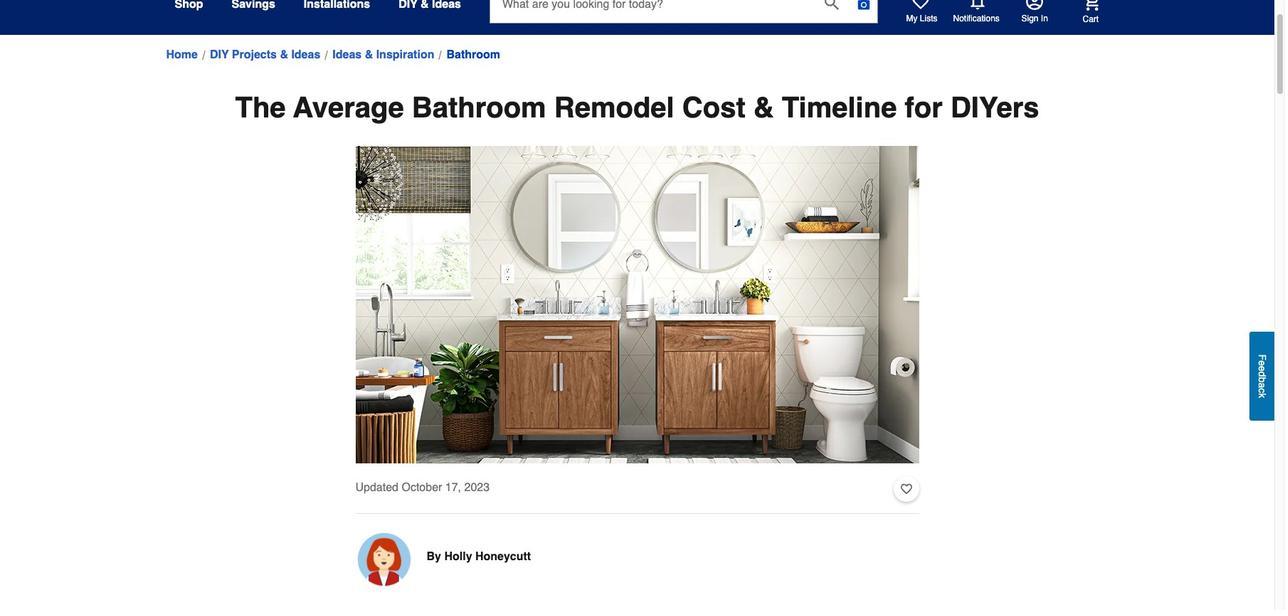 Task type: locate. For each thing, give the bounding box(es) containing it.
0 horizontal spatial &
[[280, 48, 288, 61]]

None search field
[[490, 0, 879, 37]]

bathroom right inspiration
[[447, 48, 501, 61]]

ideas up average
[[333, 48, 362, 61]]

lowe's home improvement lists image
[[912, 0, 929, 10]]

cost
[[683, 91, 746, 124]]

sign in
[[1022, 14, 1049, 23]]

cart
[[1083, 14, 1099, 24]]

k
[[1257, 393, 1269, 398]]

inspiration
[[376, 48, 435, 61]]

f e e d b a c k
[[1257, 354, 1269, 398]]

cart button
[[1063, 0, 1100, 25]]

honeycutt
[[476, 550, 531, 563]]

1 vertical spatial bathroom
[[412, 91, 547, 124]]

f
[[1257, 354, 1269, 360]]

bathroom
[[447, 48, 501, 61], [412, 91, 547, 124]]

1 ideas from the left
[[291, 48, 321, 61]]

& right "cost" at the right of the page
[[754, 91, 774, 124]]

the average bathroom remodel cost & timeline for diyers
[[235, 91, 1040, 124]]

e up d
[[1257, 360, 1269, 366]]

d
[[1257, 371, 1269, 377]]

diy
[[210, 48, 229, 61]]

e
[[1257, 360, 1269, 366], [1257, 366, 1269, 371]]

sign
[[1022, 14, 1039, 23]]

1 horizontal spatial ideas
[[333, 48, 362, 61]]

camera image
[[857, 0, 871, 11]]

by holly honeycutt
[[427, 550, 531, 563]]

diy projects & ideas
[[210, 48, 321, 61]]

0 horizontal spatial ideas
[[291, 48, 321, 61]]

& right projects
[[280, 48, 288, 61]]

17,
[[446, 481, 461, 494]]

lists
[[920, 14, 938, 23]]

b
[[1257, 377, 1269, 382]]

ideas
[[291, 48, 321, 61], [333, 48, 362, 61]]

bathroom down bathroom link at the top of page
[[412, 91, 547, 124]]

in
[[1041, 14, 1049, 23]]

diy projects & ideas link
[[210, 46, 321, 63]]

remodel
[[554, 91, 675, 124]]

holly honeycutt image
[[356, 531, 413, 588]]

ideas right projects
[[291, 48, 321, 61]]

ideas & inspiration link
[[333, 46, 435, 63]]

e up b
[[1257, 366, 1269, 371]]

&
[[280, 48, 288, 61], [365, 48, 373, 61], [754, 91, 774, 124]]

1 horizontal spatial &
[[365, 48, 373, 61]]

& left inspiration
[[365, 48, 373, 61]]

a bathroom with a freestanding tub, two wood vanities, two round mirrors and silver vanity lighting. image
[[356, 146, 919, 463]]

lowe's home improvement account image
[[1026, 0, 1043, 10]]



Task type: describe. For each thing, give the bounding box(es) containing it.
2 ideas from the left
[[333, 48, 362, 61]]

updated october 17, 2023
[[356, 481, 490, 494]]

bathroom link
[[447, 46, 501, 63]]

for
[[905, 91, 943, 124]]

october
[[402, 481, 442, 494]]

holly
[[445, 550, 472, 563]]

notifications
[[954, 13, 1000, 23]]

updated
[[356, 481, 399, 494]]

1 e from the top
[[1257, 360, 1269, 366]]

lowe's home improvement notification center image
[[969, 0, 986, 10]]

ideas & inspiration
[[333, 48, 435, 61]]

0 vertical spatial bathroom
[[447, 48, 501, 61]]

projects
[[232, 48, 277, 61]]

home link
[[166, 46, 198, 63]]

my lists
[[907, 14, 938, 23]]

by
[[427, 550, 441, 563]]

heart outline image
[[901, 481, 912, 497]]

search image
[[825, 0, 839, 10]]

a
[[1257, 382, 1269, 388]]

my
[[907, 14, 918, 23]]

2 e from the top
[[1257, 366, 1269, 371]]

the
[[235, 91, 286, 124]]

c
[[1257, 388, 1269, 393]]

average
[[293, 91, 404, 124]]

diyers
[[951, 91, 1040, 124]]

lowe's home improvement cart image
[[1083, 0, 1100, 10]]

2023
[[465, 481, 490, 494]]

Search Query text field
[[491, 0, 814, 23]]

sign in button
[[1022, 0, 1049, 24]]

2 horizontal spatial &
[[754, 91, 774, 124]]

f e e d b a c k button
[[1250, 332, 1275, 421]]

timeline
[[782, 91, 897, 124]]

my lists link
[[907, 0, 938, 24]]

home
[[166, 48, 198, 61]]



Task type: vqa. For each thing, say whether or not it's contained in the screenshot.
Updated October 17, 2023
yes



